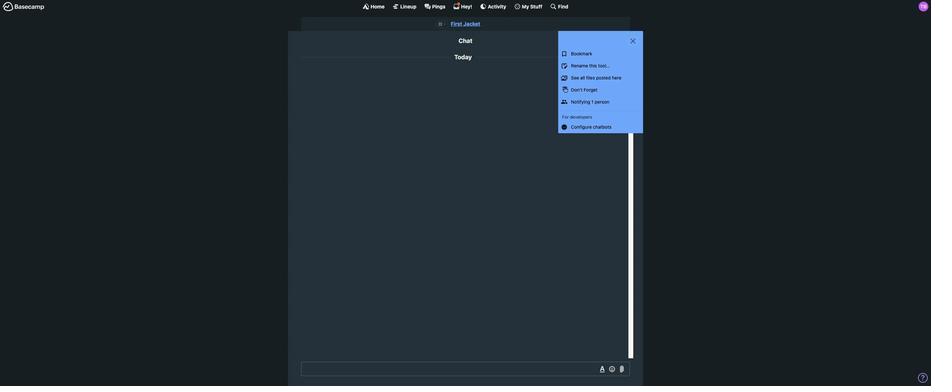 Task type: describe. For each thing, give the bounding box(es) containing it.
forget
[[584, 87, 598, 93]]

tyler black image
[[612, 68, 625, 82]]

bookmark link
[[558, 48, 643, 60]]

notifying       1 person
[[571, 99, 609, 105]]

developers
[[570, 114, 592, 120]]

today
[[454, 54, 472, 61]]

for
[[562, 114, 569, 120]]

first jacket link
[[451, 21, 480, 27]]

pings button
[[424, 3, 445, 10]]

notifying       1 person link
[[558, 96, 643, 108]]

hello team!
[[584, 75, 608, 81]]

rename this tool… link
[[558, 60, 643, 72]]

activity
[[488, 3, 506, 9]]

lineup
[[400, 3, 416, 9]]

tyler black image
[[919, 2, 929, 11]]

hey! button
[[453, 2, 472, 10]]

find button
[[550, 3, 568, 10]]

posted
[[596, 75, 611, 81]]

configure
[[571, 124, 592, 130]]

chat
[[459, 37, 473, 44]]

my
[[522, 3, 529, 9]]

10:09am element
[[586, 70, 601, 74]]

stuff
[[530, 3, 542, 9]]

jacket
[[463, 21, 480, 27]]

configure chatbots
[[571, 124, 612, 130]]

rename this tool…
[[571, 63, 610, 69]]

for developers
[[562, 114, 592, 120]]

don't
[[571, 87, 583, 93]]

chatbots
[[593, 124, 612, 130]]

don't forget link
[[558, 84, 643, 96]]



Task type: locate. For each thing, give the bounding box(es) containing it.
person
[[595, 99, 609, 105]]

team!
[[596, 75, 608, 81]]

first jacket
[[451, 21, 480, 27]]

notifying
[[571, 99, 590, 105]]

all
[[580, 75, 585, 81]]

first
[[451, 21, 462, 27]]

switch accounts image
[[3, 2, 44, 12]]

home link
[[363, 3, 385, 10]]

find
[[558, 3, 568, 9]]

my stuff
[[522, 3, 542, 9]]

tool…
[[598, 63, 610, 69]]

hello
[[584, 75, 595, 81]]

my stuff button
[[514, 3, 542, 10]]

rename
[[571, 63, 588, 69]]

activity link
[[480, 3, 506, 10]]

lineup link
[[393, 3, 416, 10]]

see all files posted here link
[[558, 72, 643, 84]]

10:09am link
[[586, 70, 601, 74]]

see
[[571, 75, 579, 81]]

configure chatbots link
[[558, 121, 643, 133]]

files
[[586, 75, 595, 81]]

hey!
[[461, 3, 472, 9]]

here
[[612, 75, 621, 81]]

see all files posted here
[[571, 75, 621, 81]]

bookmark
[[571, 51, 592, 57]]

don't forget
[[571, 87, 598, 93]]

pings
[[432, 3, 445, 9]]

this
[[589, 63, 597, 69]]

home
[[371, 3, 385, 9]]

main element
[[0, 0, 931, 13]]

1
[[592, 99, 594, 105]]

10:09am
[[586, 70, 601, 74]]

None text field
[[301, 362, 630, 377]]



Task type: vqa. For each thing, say whether or not it's contained in the screenshot.
Tyler Black image
yes



